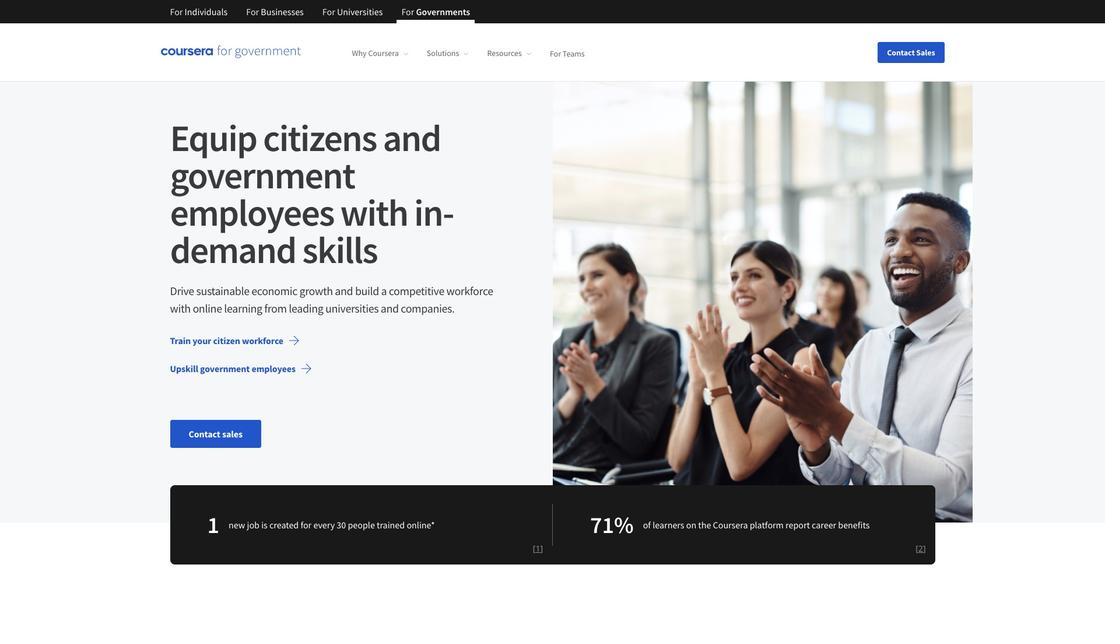 Task type: describe. For each thing, give the bounding box(es) containing it.
1 vertical spatial 1
[[536, 543, 541, 554]]

71%
[[591, 511, 634, 540]]

] for 71%
[[924, 543, 926, 554]]

banner navigation
[[161, 0, 480, 23]]

for for universities
[[323, 6, 335, 18]]

citizen
[[213, 335, 240, 347]]

report
[[786, 519, 811, 531]]

employees inside upskill government employees link
[[252, 363, 296, 375]]

governments
[[416, 6, 470, 18]]

and inside equip citizens and government employees with in- demand skills
[[383, 114, 441, 161]]

leading
[[289, 301, 324, 316]]

your
[[193, 335, 211, 347]]

for
[[301, 519, 312, 531]]

[ for 71%
[[916, 543, 919, 554]]

employees inside equip citizens and government employees with in- demand skills
[[170, 189, 334, 236]]

is
[[262, 519, 268, 531]]

resources link
[[488, 48, 532, 58]]

for for businesses
[[246, 6, 259, 18]]

upskill
[[170, 363, 198, 375]]

resources
[[488, 48, 522, 58]]

skills
[[302, 226, 377, 273]]

for individuals
[[170, 6, 228, 18]]

1 vertical spatial and
[[335, 284, 353, 298]]

for for individuals
[[170, 6, 183, 18]]

with inside drive sustainable economic growth and build a competitive workforce with online learning from leading universities and companies.
[[170, 301, 191, 316]]

platform
[[750, 519, 784, 531]]

contact for contact sales
[[189, 428, 220, 440]]

0 horizontal spatial workforce
[[242, 335, 284, 347]]

trained
[[377, 519, 405, 531]]

from
[[265, 301, 287, 316]]

train your citizen workforce link
[[161, 327, 309, 355]]

learners
[[653, 519, 685, 531]]

why coursera link
[[352, 48, 408, 58]]

why
[[352, 48, 367, 58]]

upskill government employees
[[170, 363, 296, 375]]

why coursera
[[352, 48, 399, 58]]

online*
[[407, 519, 435, 531]]

sales
[[917, 47, 936, 57]]

workforce inside drive sustainable economic growth and build a competitive workforce with online learning from leading universities and companies.
[[447, 284, 494, 298]]

businesses
[[261, 6, 304, 18]]

30
[[337, 519, 346, 531]]

drive sustainable economic growth and build a competitive workforce with online learning from leading universities and companies.
[[170, 284, 494, 316]]

teams
[[563, 48, 585, 58]]

the
[[699, 519, 712, 531]]

contact sales link
[[170, 420, 261, 448]]

2
[[919, 543, 924, 554]]

companies.
[[401, 301, 455, 316]]

of
[[644, 519, 651, 531]]

individuals
[[185, 6, 228, 18]]

with inside equip citizens and government employees with in- demand skills
[[340, 189, 408, 236]]

demand
[[170, 226, 296, 273]]



Task type: vqa. For each thing, say whether or not it's contained in the screenshot.
bottom "with"
yes



Task type: locate. For each thing, give the bounding box(es) containing it.
0 vertical spatial coursera
[[369, 48, 399, 58]]

[ 2 ]
[[916, 543, 926, 554]]

0 vertical spatial employees
[[170, 189, 334, 236]]

1 horizontal spatial [
[[916, 543, 919, 554]]

coursera right the
[[713, 519, 748, 531]]

citizens
[[263, 114, 377, 161]]

created
[[270, 519, 299, 531]]

employees
[[170, 189, 334, 236], [252, 363, 296, 375]]

0 vertical spatial 1
[[207, 511, 219, 540]]

contact
[[888, 47, 915, 57], [189, 428, 220, 440]]

of learners on the coursera platform report career benefits
[[644, 519, 870, 531]]

1 vertical spatial employees
[[252, 363, 296, 375]]

sales
[[222, 428, 243, 440]]

new job is created for every 30 people trained online*
[[229, 519, 435, 531]]

career
[[812, 519, 837, 531]]

0 horizontal spatial with
[[170, 301, 191, 316]]

for left teams
[[550, 48, 561, 58]]

[
[[533, 543, 536, 554], [916, 543, 919, 554]]

solutions
[[427, 48, 460, 58]]

0 vertical spatial with
[[340, 189, 408, 236]]

for teams link
[[550, 48, 585, 58]]

[ 1 ]
[[533, 543, 543, 554]]

coursera right 'why'
[[369, 48, 399, 58]]

2 vertical spatial and
[[381, 301, 399, 316]]

benefits
[[839, 519, 870, 531]]

0 vertical spatial government
[[170, 152, 355, 198]]

0 horizontal spatial coursera
[[369, 48, 399, 58]]

growth
[[300, 284, 333, 298]]

0 horizontal spatial contact
[[189, 428, 220, 440]]

[ for 1
[[533, 543, 536, 554]]

equip
[[170, 114, 257, 161]]

contact sales
[[189, 428, 243, 440]]

job
[[247, 519, 260, 531]]

1 horizontal spatial workforce
[[447, 284, 494, 298]]

for teams
[[550, 48, 585, 58]]

workforce down from at the left
[[242, 335, 284, 347]]

with
[[340, 189, 408, 236], [170, 301, 191, 316]]

contact sales
[[888, 47, 936, 57]]

contact sales button
[[878, 42, 945, 63]]

0 vertical spatial contact
[[888, 47, 915, 57]]

1 horizontal spatial coursera
[[713, 519, 748, 531]]

every
[[314, 519, 335, 531]]

learning
[[224, 301, 262, 316]]

0 vertical spatial and
[[383, 114, 441, 161]]

coursera for government image
[[161, 45, 301, 59]]

on
[[687, 519, 697, 531]]

drive
[[170, 284, 194, 298]]

contact inside contact sales button
[[888, 47, 915, 57]]

contact for contact sales
[[888, 47, 915, 57]]

a
[[381, 284, 387, 298]]

government inside upskill government employees link
[[200, 363, 250, 375]]

solutions link
[[427, 48, 469, 58]]

for businesses
[[246, 6, 304, 18]]

]
[[541, 543, 543, 554], [924, 543, 926, 554]]

1 vertical spatial contact
[[189, 428, 220, 440]]

economic
[[252, 284, 298, 298]]

0 horizontal spatial ]
[[541, 543, 543, 554]]

equip citizens and government employees with in- demand skills
[[170, 114, 454, 273]]

1 vertical spatial with
[[170, 301, 191, 316]]

1 horizontal spatial contact
[[888, 47, 915, 57]]

0 horizontal spatial 1
[[207, 511, 219, 540]]

for
[[170, 6, 183, 18], [246, 6, 259, 18], [323, 6, 335, 18], [402, 6, 415, 18], [550, 48, 561, 58]]

people
[[348, 519, 375, 531]]

competitive
[[389, 284, 445, 298]]

universities
[[337, 6, 383, 18]]

0 horizontal spatial [
[[533, 543, 536, 554]]

government inside equip citizens and government employees with in- demand skills
[[170, 152, 355, 198]]

for universities
[[323, 6, 383, 18]]

1 vertical spatial government
[[200, 363, 250, 375]]

contact inside contact sales link
[[189, 428, 220, 440]]

2 [ from the left
[[916, 543, 919, 554]]

train your citizen workforce
[[170, 335, 284, 347]]

upskill government employees link
[[161, 355, 322, 383]]

in-
[[414, 189, 454, 236]]

for left governments in the left of the page
[[402, 6, 415, 18]]

online
[[193, 301, 222, 316]]

1 vertical spatial workforce
[[242, 335, 284, 347]]

workforce
[[447, 284, 494, 298], [242, 335, 284, 347]]

1 [ from the left
[[533, 543, 536, 554]]

and
[[383, 114, 441, 161], [335, 284, 353, 298], [381, 301, 399, 316]]

2 ] from the left
[[924, 543, 926, 554]]

sustainable
[[196, 284, 250, 298]]

workforce up companies.
[[447, 284, 494, 298]]

0 vertical spatial workforce
[[447, 284, 494, 298]]

1 vertical spatial coursera
[[713, 519, 748, 531]]

government
[[170, 152, 355, 198], [200, 363, 250, 375]]

build
[[355, 284, 379, 298]]

for left the individuals
[[170, 6, 183, 18]]

universities
[[326, 301, 379, 316]]

coursera
[[369, 48, 399, 58], [713, 519, 748, 531]]

for left businesses
[[246, 6, 259, 18]]

1 ] from the left
[[541, 543, 543, 554]]

] for 1
[[541, 543, 543, 554]]

1 horizontal spatial ]
[[924, 543, 926, 554]]

new
[[229, 519, 245, 531]]

for for governments
[[402, 6, 415, 18]]

1 horizontal spatial 1
[[536, 543, 541, 554]]

1 horizontal spatial with
[[340, 189, 408, 236]]

train
[[170, 335, 191, 347]]

1
[[207, 511, 219, 540], [536, 543, 541, 554]]

for left the universities
[[323, 6, 335, 18]]

for governments
[[402, 6, 470, 18]]



